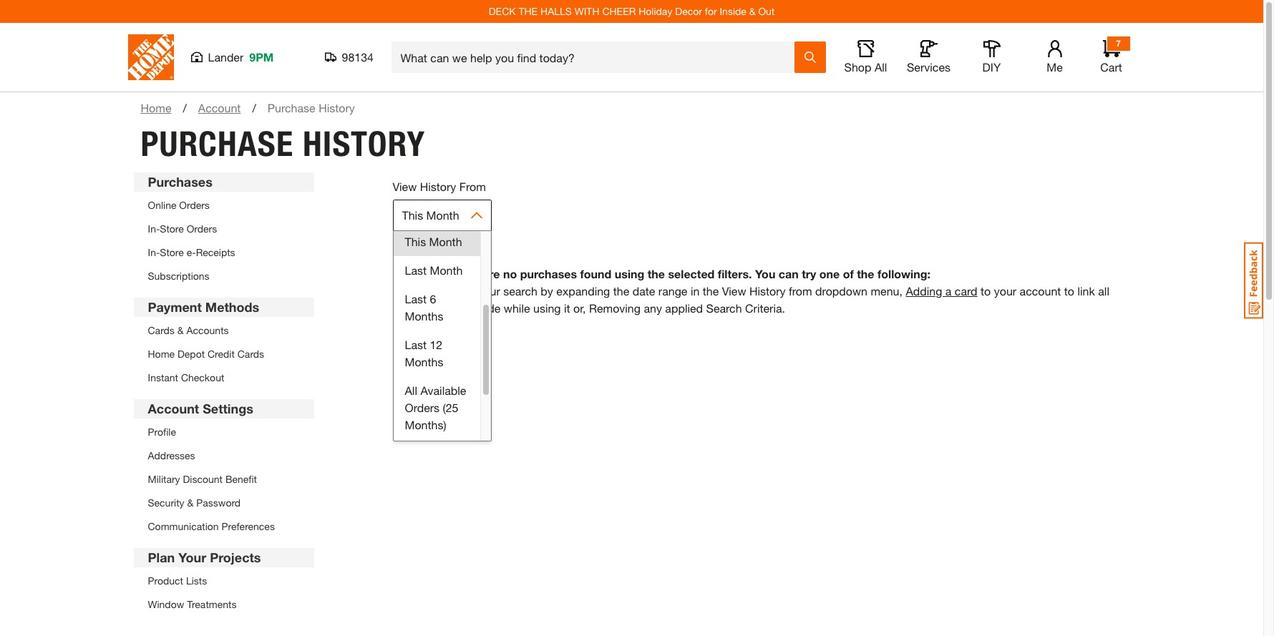 Task type: locate. For each thing, give the bounding box(es) containing it.
0 vertical spatial &
[[749, 5, 756, 17]]

last 12 months
[[405, 338, 444, 369]]

this
[[402, 208, 423, 222], [405, 235, 426, 248]]

12
[[430, 338, 443, 352]]

store for e-
[[160, 246, 184, 258]]

purchases up by on the top left of page
[[520, 267, 577, 281]]

0 vertical spatial purchase history
[[268, 101, 355, 115]]

last for last month
[[405, 263, 427, 277]]

deck
[[489, 5, 516, 17]]

criteria.
[[745, 301, 785, 315]]

0 horizontal spatial view
[[393, 180, 417, 193]]

0 vertical spatial home
[[141, 101, 171, 115]]

last inside the last 12 months
[[405, 338, 427, 352]]

view up this month 'button'
[[393, 180, 417, 193]]

(25
[[443, 401, 459, 415]]

1 vertical spatial last
[[405, 292, 427, 306]]

purchase
[[268, 101, 316, 115], [141, 123, 294, 165]]

search
[[503, 284, 538, 298]]

1 vertical spatial home
[[148, 348, 175, 360]]

1 vertical spatial &
[[177, 324, 184, 337]]

0 horizontal spatial to
[[981, 284, 991, 298]]

in- up subscriptions
[[148, 246, 160, 258]]

98134
[[342, 50, 374, 64]]

1 vertical spatial store
[[160, 246, 184, 258]]

month up broadening
[[430, 263, 463, 277]]

projects
[[210, 550, 261, 566]]

1 horizontal spatial using
[[615, 267, 645, 281]]

online
[[148, 199, 176, 211]]

2 months from the top
[[405, 355, 444, 369]]

1 horizontal spatial all
[[875, 60, 887, 74]]

link
[[1078, 284, 1095, 298]]

1 vertical spatial purchases
[[416, 301, 469, 315]]

0 horizontal spatial all
[[405, 384, 417, 397]]

0 vertical spatial cards
[[148, 324, 175, 337]]

months
[[405, 309, 444, 323], [405, 355, 444, 369]]

this up this month option
[[402, 208, 423, 222]]

0 vertical spatial month
[[426, 208, 459, 222]]

your inside to your account to link all purchases made while using it or, removing any applied search criteria.
[[994, 284, 1017, 298]]

1 horizontal spatial &
[[187, 497, 194, 509]]

1 vertical spatial in-
[[148, 246, 160, 258]]

& for accounts
[[177, 324, 184, 337]]

to left link
[[1065, 284, 1075, 298]]

0 horizontal spatial your
[[478, 284, 500, 298]]

& down payment
[[177, 324, 184, 337]]

& right security
[[187, 497, 194, 509]]

month down this month 'button'
[[429, 235, 462, 248]]

months inside option
[[405, 355, 444, 369]]

lander
[[208, 50, 244, 64]]

1 vertical spatial view
[[722, 284, 746, 298]]

account settings
[[148, 401, 253, 417]]

this inside 'button'
[[402, 208, 423, 222]]

using up date
[[615, 267, 645, 281]]

for
[[705, 5, 717, 17]]

checkout
[[181, 372, 224, 384]]

in- for in-store orders
[[148, 223, 160, 235]]

a
[[946, 284, 952, 298]]

account
[[198, 101, 241, 115], [148, 401, 199, 417]]

security
[[148, 497, 184, 509]]

0 vertical spatial last
[[405, 263, 427, 277]]

1 vertical spatial this
[[405, 235, 426, 248]]

all inside all available orders (25 months)
[[405, 384, 417, 397]]

or,
[[574, 301, 586, 315]]

it
[[564, 301, 570, 315]]

out
[[759, 5, 775, 17]]

preferences
[[222, 521, 275, 533]]

0 horizontal spatial purchases
[[416, 301, 469, 315]]

1 horizontal spatial your
[[994, 284, 1017, 298]]

1 store from the top
[[160, 223, 184, 235]]

0 horizontal spatial /
[[183, 101, 187, 115]]

can
[[779, 267, 799, 281]]

this month inside option
[[405, 235, 462, 248]]

1 vertical spatial months
[[405, 355, 444, 369]]

0 vertical spatial months
[[405, 309, 444, 323]]

this month down this month 'button'
[[405, 235, 462, 248]]

0 vertical spatial this
[[402, 208, 423, 222]]

2 your from the left
[[994, 284, 1017, 298]]

2 in- from the top
[[148, 246, 160, 258]]

1 vertical spatial all
[[405, 384, 417, 397]]

2 store from the top
[[160, 246, 184, 258]]

all inside shop all button
[[875, 60, 887, 74]]

1 / from the left
[[183, 101, 187, 115]]

password
[[196, 497, 241, 509]]

store down online orders
[[160, 223, 184, 235]]

store left e-
[[160, 246, 184, 258]]

to right card
[[981, 284, 991, 298]]

1 months from the top
[[405, 309, 444, 323]]

feedback link image
[[1244, 242, 1264, 319]]

search
[[706, 301, 742, 315]]

98134 button
[[325, 50, 374, 64]]

months down 12
[[405, 355, 444, 369]]

month up this month option
[[426, 208, 459, 222]]

1 vertical spatial using
[[533, 301, 561, 315]]

profile link
[[148, 426, 176, 438]]

last inside last 6 months
[[405, 292, 427, 306]]

account for account settings
[[148, 401, 199, 417]]

your for account
[[994, 284, 1017, 298]]

1 to from the left
[[981, 284, 991, 298]]

broadening
[[416, 284, 475, 298]]

1 vertical spatial month
[[429, 235, 462, 248]]

product lists link
[[148, 575, 207, 587]]

last 12 months option
[[393, 331, 480, 377]]

orders up in-store e-receipts link
[[187, 223, 217, 235]]

orders inside all available orders (25 months)
[[405, 401, 440, 415]]

cards right credit
[[238, 348, 264, 360]]

store for orders
[[160, 223, 184, 235]]

filters.
[[718, 267, 752, 281]]

menu,
[[871, 284, 903, 298]]

in- for in-store e-receipts
[[148, 246, 160, 258]]

this month inside 'button'
[[402, 208, 459, 222]]

this month option
[[393, 228, 480, 256]]

this month up this month option
[[402, 208, 459, 222]]

0 vertical spatial store
[[160, 223, 184, 235]]

security & password
[[148, 497, 241, 509]]

in- down "online"
[[148, 223, 160, 235]]

0 vertical spatial this month
[[402, 208, 459, 222]]

0 vertical spatial account
[[198, 101, 241, 115]]

last for last 6 months
[[405, 292, 427, 306]]

this inside option
[[405, 235, 426, 248]]

2 vertical spatial last
[[405, 338, 427, 352]]

last 6 months option
[[393, 285, 480, 331]]

0 vertical spatial all
[[875, 60, 887, 74]]

months down 6
[[405, 309, 444, 323]]

1 horizontal spatial cards
[[238, 348, 264, 360]]

last left 12
[[405, 338, 427, 352]]

to your account to link all purchases made while using it or, removing any applied search criteria.
[[416, 284, 1110, 315]]

view
[[393, 180, 417, 193], [722, 284, 746, 298]]

purchase down 9pm
[[268, 101, 316, 115]]

home up instant
[[148, 348, 175, 360]]

communication
[[148, 521, 219, 533]]

benefit
[[225, 473, 257, 485]]

diy
[[983, 60, 1001, 74]]

purchases
[[148, 174, 213, 190]]

from
[[460, 180, 486, 193]]

cards down payment
[[148, 324, 175, 337]]

home depot credit cards link
[[148, 348, 264, 360]]

purchases down broadening
[[416, 301, 469, 315]]

/ right account link
[[252, 101, 256, 115]]

1 horizontal spatial to
[[1065, 284, 1075, 298]]

0 vertical spatial in-
[[148, 223, 160, 235]]

your
[[478, 284, 500, 298], [994, 284, 1017, 298]]

profile
[[148, 426, 176, 438]]

1 vertical spatial purchase history
[[141, 123, 426, 165]]

1 last from the top
[[405, 263, 427, 277]]

all
[[875, 60, 887, 74], [405, 384, 417, 397]]

orders for all available orders (25 months)
[[405, 401, 440, 415]]

1 horizontal spatial purchases
[[520, 267, 577, 281]]

in-store orders link
[[148, 223, 217, 235]]

store
[[160, 223, 184, 235], [160, 246, 184, 258]]

/ right home link
[[183, 101, 187, 115]]

2 vertical spatial orders
[[405, 401, 440, 415]]

me button
[[1032, 40, 1078, 74]]

0 horizontal spatial using
[[533, 301, 561, 315]]

month inside 'button'
[[426, 208, 459, 222]]

0 vertical spatial using
[[615, 267, 645, 281]]

2 vertical spatial &
[[187, 497, 194, 509]]

product lists
[[148, 575, 207, 587]]

receipts
[[196, 246, 235, 258]]

orders up in-store orders link
[[179, 199, 210, 211]]

last left 6
[[405, 292, 427, 306]]

list box
[[393, 73, 480, 537]]

all left available
[[405, 384, 417, 397]]

lander 9pm
[[208, 50, 274, 64]]

purchases inside to your account to link all purchases made while using it or, removing any applied search criteria.
[[416, 301, 469, 315]]

the
[[648, 267, 665, 281], [857, 267, 875, 281], [613, 284, 630, 298], [703, 284, 719, 298]]

2 / from the left
[[252, 101, 256, 115]]

your
[[178, 550, 206, 566]]

account down lander
[[198, 101, 241, 115]]

view down filters.
[[722, 284, 746, 298]]

e-
[[187, 246, 196, 258]]

0 horizontal spatial &
[[177, 324, 184, 337]]

1 vertical spatial orders
[[187, 223, 217, 235]]

home down the home depot logo
[[141, 101, 171, 115]]

0 vertical spatial view
[[393, 180, 417, 193]]

account up profile
[[148, 401, 199, 417]]

using down by on the top left of page
[[533, 301, 561, 315]]

1 your from the left
[[478, 284, 500, 298]]

one
[[820, 267, 840, 281]]

subscriptions
[[148, 270, 209, 282]]

this up last month
[[405, 235, 426, 248]]

your down are
[[478, 284, 500, 298]]

instant checkout
[[148, 372, 224, 384]]

purchase down account link
[[141, 123, 294, 165]]

1 vertical spatial this month
[[405, 235, 462, 248]]

product
[[148, 575, 183, 587]]

orders up months)
[[405, 401, 440, 415]]

your left account
[[994, 284, 1017, 298]]

months inside 'option'
[[405, 309, 444, 323]]

1 in- from the top
[[148, 223, 160, 235]]

all right shop
[[875, 60, 887, 74]]

last down this month option
[[405, 263, 427, 277]]

3 last from the top
[[405, 338, 427, 352]]

1 horizontal spatial /
[[252, 101, 256, 115]]

2 last from the top
[[405, 292, 427, 306]]

card
[[955, 284, 978, 298]]

1 vertical spatial account
[[148, 401, 199, 417]]

expanding
[[557, 284, 610, 298]]

/
[[183, 101, 187, 115], [252, 101, 256, 115]]

holiday
[[639, 5, 673, 17]]

cards & accounts
[[148, 324, 229, 337]]

removing
[[589, 301, 641, 315]]

diy button
[[969, 40, 1015, 74]]

window
[[148, 599, 184, 611]]

2 vertical spatial month
[[430, 263, 463, 277]]

& left out
[[749, 5, 756, 17]]

military
[[148, 473, 180, 485]]



Task type: vqa. For each thing, say whether or not it's contained in the screenshot.
How related to How to Prevent Pipes from Freezing
no



Task type: describe. For each thing, give the bounding box(es) containing it.
using inside to your account to link all purchases made while using it or, removing any applied search criteria.
[[533, 301, 561, 315]]

addresses
[[148, 450, 195, 462]]

6
[[430, 292, 436, 306]]

available
[[421, 384, 466, 397]]

What can we help you find today? search field
[[401, 42, 794, 72]]

last for last 12 months
[[405, 338, 427, 352]]

plan your projects
[[148, 550, 261, 566]]

this for this month 'button'
[[402, 208, 423, 222]]

1 vertical spatial purchase
[[141, 123, 294, 165]]

credit
[[208, 348, 235, 360]]

depot
[[178, 348, 205, 360]]

last month option
[[393, 256, 480, 285]]

instant checkout link
[[148, 372, 224, 384]]

your for search
[[478, 284, 500, 298]]

services button
[[906, 40, 952, 74]]

in-store e-receipts
[[148, 246, 235, 258]]

found
[[580, 267, 612, 281]]

the up removing
[[613, 284, 630, 298]]

discount
[[183, 473, 223, 485]]

by
[[541, 284, 553, 298]]

made
[[472, 301, 501, 315]]

2 horizontal spatial &
[[749, 5, 756, 17]]

0 vertical spatial purchase
[[268, 101, 316, 115]]

1 horizontal spatial view
[[722, 284, 746, 298]]

in-store e-receipts link
[[148, 246, 235, 258]]

window treatments link
[[148, 599, 237, 611]]

the right in
[[703, 284, 719, 298]]

while
[[504, 301, 530, 315]]

communication preferences
[[148, 521, 275, 533]]

This Month button
[[393, 200, 492, 231]]

date
[[633, 284, 655, 298]]

month for last month option
[[430, 263, 463, 277]]

all
[[1099, 284, 1110, 298]]

payment methods
[[148, 299, 259, 315]]

you
[[755, 267, 776, 281]]

year to date
[[405, 447, 442, 478]]

month for this month option
[[429, 235, 462, 248]]

services
[[907, 60, 951, 74]]

account link
[[198, 100, 241, 117]]

the up date
[[648, 267, 665, 281]]

range
[[659, 284, 688, 298]]

dropdown
[[816, 284, 868, 298]]

payment
[[148, 299, 202, 315]]

online orders link
[[148, 199, 210, 211]]

deck the halls with cheer holiday decor for inside & out link
[[489, 5, 775, 17]]

accounts
[[186, 324, 229, 337]]

& for password
[[187, 497, 194, 509]]

in-store orders
[[148, 223, 217, 235]]

with
[[575, 5, 600, 17]]

halls
[[541, 5, 572, 17]]

home for home
[[141, 101, 171, 115]]

1 vertical spatial cards
[[238, 348, 264, 360]]

security & password link
[[148, 497, 241, 509]]

selected
[[668, 267, 715, 281]]

home for home depot credit cards
[[148, 348, 175, 360]]

broadening your search by expanding the date range in the view history from dropdown menu, adding a card
[[416, 284, 978, 298]]

lists
[[186, 575, 207, 587]]

cart
[[1101, 60, 1123, 74]]

adding a card link
[[906, 284, 978, 298]]

0 horizontal spatial cards
[[148, 324, 175, 337]]

shop
[[845, 60, 872, 74]]

military discount benefit
[[148, 473, 257, 485]]

months)
[[405, 418, 447, 432]]

applied
[[665, 301, 703, 315]]

0 vertical spatial purchases
[[520, 267, 577, 281]]

months for 6
[[405, 309, 444, 323]]

7
[[1116, 38, 1121, 49]]

last month
[[405, 263, 463, 277]]

addresses link
[[148, 450, 195, 462]]

2 to from the left
[[1065, 284, 1075, 298]]

subscriptions link
[[148, 270, 209, 282]]

sorry, there are no purchases found using the selected filters. you can try one of the following:
[[416, 267, 931, 281]]

the home depot logo image
[[128, 34, 174, 80]]

the
[[519, 5, 538, 17]]

orders for in-store orders
[[187, 223, 217, 235]]

account
[[1020, 284, 1061, 298]]

the right of
[[857, 267, 875, 281]]

following:
[[878, 267, 931, 281]]

methods
[[205, 299, 259, 315]]

me
[[1047, 60, 1063, 74]]

to
[[430, 447, 442, 460]]

this for 'list box' containing this month
[[405, 235, 426, 248]]

home depot credit cards
[[148, 348, 264, 360]]

account for account
[[198, 101, 241, 115]]

all available orders (25 months) option
[[393, 377, 480, 440]]

in
[[691, 284, 700, 298]]

0 vertical spatial orders
[[179, 199, 210, 211]]

treatments
[[187, 599, 237, 611]]

view history from
[[393, 180, 486, 193]]

sorry,
[[416, 267, 448, 281]]

instant
[[148, 372, 178, 384]]

months for 12
[[405, 355, 444, 369]]

online orders
[[148, 199, 210, 211]]

of
[[843, 267, 854, 281]]

year to date option
[[393, 440, 480, 485]]

cart 7
[[1101, 38, 1123, 74]]

any
[[644, 301, 662, 315]]

list box containing this month
[[393, 73, 480, 537]]

settings
[[203, 401, 253, 417]]



